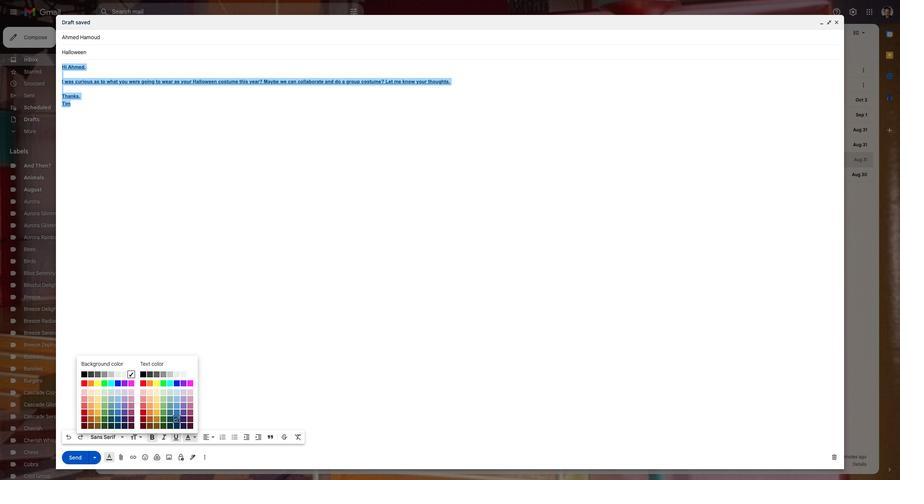 Task type: vqa. For each thing, say whether or not it's contained in the screenshot.
Press delete to remove this chip element corresponding to (tinaaab93@gmail.com)
no



Task type: describe. For each thing, give the bounding box(es) containing it.
rgb (69, 129, 142) cell for the rgb (11, 83, 148) cell associated with rgb (19, 79, 92) cell associated with rgb (56, 118, 29) icon's rgb (7, 55, 99) cell
[[108, 409, 115, 416]]

ahmed,
[[68, 64, 86, 70]]

insert files using drive image
[[153, 454, 161, 461]]

rgb (255, 217, 102) image
[[154, 403, 160, 409]]

rgb (12, 52, 61) image for rgb (56, 118, 29) image rgb (19, 79, 92) cell
[[167, 423, 173, 429]]

rgb (127, 96, 0) image
[[154, 423, 160, 429]]

1 horizontal spatial your
[[225, 82, 236, 88]]

0 vertical spatial aug 31
[[854, 127, 868, 133]]

row up rgb (182, 215, 168) icon
[[140, 389, 194, 396]]

your
[[265, 82, 275, 88]]

rgb (255, 0, 255) image
[[187, 380, 193, 386]]

wear
[[162, 79, 173, 84]]

settings image
[[849, 7, 858, 16]]

rgb (194, 123, 160) cell for rgb (103, 78, 167) icon rgb (166, 77, 121) cell
[[128, 402, 135, 409]]

toggle split pane mode image
[[853, 29, 861, 37]]

rgb (234, 209, 220) image
[[187, 389, 193, 395]]

0.32 gb of 15 gb used
[[102, 462, 147, 467]]

rgb (207, 226, 243) cell for rgb (180, 167, 214) 'cell' corresponding to rgb (103, 78, 167) icon rgb (166, 77, 121) cell rgb (194, 123, 160) cell
[[115, 389, 121, 396]]

more
[[24, 128, 36, 135]]

30
[[862, 172, 868, 177]]

footer containing last account activity: 35 minutes ago
[[96, 453, 874, 468]]

rgb (217, 234, 211) cell for rgb (255, 242, 204) cell for rgb (255, 229, 153) icon
[[101, 389, 108, 396]]

hi ahmed,
[[62, 64, 86, 70]]

collaborate
[[298, 79, 324, 84]]

whispers
[[43, 437, 65, 444]]

ahmed
[[62, 34, 79, 41]]

2 vertical spatial aug 31
[[855, 157, 868, 162]]

rgb (255, 153, 0) cell for the rgb (255, 255, 0) cell corresponding to rgb (255, 153, 0) image
[[147, 380, 153, 387]]

rgb (207, 226, 243) image
[[174, 389, 180, 395]]

rgb (0, 255, 255) image for rgb (0, 255, 255) cell associated with rgb (0, 255, 0) icon for rgb (255, 255, 0) image
[[108, 380, 114, 386]]

blissful delight link
[[24, 282, 59, 289]]

rgb (61, 133, 198) image for the rgb (11, 83, 148) cell associated with rgb (19, 79, 92) cell associated with rgb (56, 118, 29) icon's rgb (7, 55, 99) cell rgb (69, 129, 142) 'cell'
[[115, 410, 121, 416]]

rgb (191, 144, 0) cell for rgb (241, 194, 50) "cell" for rgb (230, 145, 56) image
[[153, 416, 160, 423]]

Message Body text field
[[62, 63, 839, 428]]

rgb (32, 18, 77) image for the rgb (11, 83, 148) cell associated with rgb (19, 79, 92) cell associated with rgb (56, 118, 29) icon's rgb (7, 55, 99) cell
[[122, 423, 128, 429]]

cool group link
[[24, 473, 51, 480]]

cherish for cherish link on the left bottom of the page
[[24, 425, 42, 432]]

rgb (249, 203, 156) image
[[88, 396, 94, 402]]

year?
[[250, 79, 263, 84]]

can
[[288, 79, 297, 84]]

breeze for breeze delight
[[24, 306, 40, 312]]

1 aug 31 row from the top
[[96, 122, 874, 137]]

row up rgb (182, 215, 168) image
[[81, 389, 135, 396]]

rgb (11, 83, 148) cell for rgb (19, 79, 92) cell associated with rgb (56, 118, 29) icon's rgb (7, 55, 99) cell
[[115, 416, 121, 423]]

rgb (252, 229, 205) image for rgb (255, 242, 204) cell related to rgb (255, 229, 153) image
[[147, 389, 153, 395]]

rgb (208, 224, 227) cell for rgb (207, 226, 243) 'cell' related to rgb (180, 167, 214) 'cell' corresponding to rgb (103, 78, 167) icon rgb (166, 77, 121) cell rgb (194, 123, 160) cell
[[108, 389, 115, 396]]

you
[[119, 79, 128, 84]]

row containing yelp for business
[[96, 78, 874, 93]]

rgb (76, 17, 48) image
[[187, 423, 193, 429]]

attach files image
[[118, 454, 125, 461]]

rgb (255, 255, 255) image
[[187, 371, 193, 377]]

rgb (32, 18, 77) cell for rgb (53, 28, 117) icon
[[121, 423, 128, 429]]

rgb (69, 129, 142) image
[[108, 410, 114, 416]]

row up rgb (0, 0, 255) image at the left of page
[[140, 371, 194, 378]]

on
[[331, 82, 337, 88]]

do
[[335, 79, 341, 84]]

rgb (68, 68, 68) image
[[147, 371, 153, 377]]

rgb (234, 209, 220) image
[[128, 389, 134, 395]]

rgb (0, 255, 0) image for rgb (255, 255, 0) image
[[102, 380, 108, 386]]

yelp.
[[338, 82, 349, 88]]

used
[[137, 462, 147, 467]]

rgb (102, 0, 0) image
[[140, 423, 146, 429]]

rgb (127, 96, 0) cell for rgb (39, 78, 19) icon
[[153, 423, 160, 429]]

2 gb from the left
[[129, 462, 136, 467]]

rgb (255, 242, 204) image
[[95, 389, 101, 395]]

row up rgb (69, 129, 142) icon at the left bottom of page
[[140, 402, 194, 409]]

rgb (0, 0, 255) cell for rgb (255, 255, 0) icon rgb (0, 255, 0) icon rgb (0, 255, 255) cell
[[174, 380, 180, 387]]

saved
[[76, 19, 90, 26]]

aug for third aug 31 row from the bottom
[[854, 127, 862, 133]]

burgers
[[24, 377, 42, 384]]

rgb (255, 229, 153) image
[[95, 396, 101, 402]]

rgb (118, 165, 175) cell for rgb (69, 129, 142) image
[[108, 402, 115, 409]]

aug 30
[[853, 172, 868, 177]]

rgb (102, 102, 102) cell for rgb (68, 68, 68) image
[[94, 371, 101, 378]]

rgb (255, 255, 0) image
[[154, 380, 160, 386]]

rgb (234, 153, 153) image
[[81, 396, 87, 402]]

inbox link
[[24, 56, 38, 63]]

rgb (12, 52, 61) cell for rgb (39, 78, 19) icon rgb (127, 96, 0) cell's the rgb (56, 118, 29) cell
[[167, 423, 174, 429]]

were
[[129, 79, 140, 84]]

now
[[397, 82, 407, 88]]

rgb (243, 243, 243) image
[[181, 371, 187, 377]]

rgb (7, 55, 99) cell for rgb (19, 79, 92) cell associated with rgb (56, 118, 29) icon
[[115, 423, 121, 429]]

2 as from the left
[[174, 79, 180, 84]]

cascade serenity
[[24, 413, 65, 420]]

rgb (68, 68, 68) image
[[88, 371, 94, 377]]

row down rgb (69, 129, 142) icon at the left bottom of page
[[140, 416, 194, 423]]

remove formatting ‪(⌘\)‬ image
[[295, 433, 302, 441]]

insert link ‪(⌘k)‬ image
[[130, 454, 137, 461]]

insert photo image
[[165, 454, 173, 461]]

starred
[[24, 68, 42, 75]]

rgb (182, 215, 168) cell for rgb (69, 129, 142) icon at the left bottom of page's rgb (118, 165, 175) cell
[[160, 396, 167, 402]]

a
[[342, 79, 345, 84]]

aurora for "aurora" link
[[24, 198, 40, 205]]

aug for third aug 31 row
[[855, 157, 863, 162]]

free
[[448, 82, 458, 88]]

aurora glimmer link
[[24, 210, 61, 217]]

rgb (204, 0, 0) image
[[81, 410, 87, 416]]

rgb (120, 63, 4) cell for rgb (153, 0, 0) cell associated with rgb (234, 153, 153) image's rgb (224, 102, 102) cell rgb (230, 145, 56) cell
[[147, 423, 153, 429]]

business
[[237, 82, 260, 88]]

rgb (246, 178, 107) cell for rgb (241, 194, 50) "cell" for rgb (230, 145, 56) image
[[147, 402, 153, 409]]

aug for 2nd aug 31 row from the top of the page
[[854, 142, 862, 147]]

rgb (111, 168, 220) image for rgb (61, 133, 198) cell corresponding to rgb (69, 129, 142) icon at the left bottom of page's rgb (118, 165, 175) cell
[[174, 403, 180, 409]]

rgb (106, 168, 79) cell for rgb (69, 129, 142) image's rgb (118, 165, 175) cell
[[101, 409, 108, 416]]

35
[[836, 454, 841, 460]]

blissful delight
[[24, 282, 59, 289]]

rgb (76, 17, 48) cell for rgb (116, 27, 71) cell associated with rgb (103, 78, 167) image rgb (166, 77, 121) cell
[[187, 423, 194, 429]]

rgb (116, 27, 71) image
[[128, 416, 134, 422]]

aurora glimmer
[[24, 210, 61, 217]]

breeze delight link
[[24, 306, 58, 312]]

your inside 'message body' text field
[[181, 79, 192, 84]]

rgb (142, 124, 195) image
[[122, 403, 128, 409]]

row down rgb (182, 215, 168) image
[[81, 402, 135, 409]]

rgb (0, 255, 255) image for rgb (255, 255, 0) icon rgb (0, 255, 0) icon rgb (0, 255, 255) cell
[[167, 380, 173, 386]]

0 vertical spatial 31
[[864, 127, 868, 133]]

rgb (255, 242, 204) image
[[154, 389, 160, 395]]

maybe
[[264, 79, 279, 84]]

1 as from the left
[[94, 79, 99, 84]]

rgb (19, 79, 92) image
[[108, 416, 114, 422]]

rgb (255, 0, 0) cell for row under rgb (153, 153, 153) icon
[[140, 380, 147, 387]]

i
[[62, 79, 63, 84]]

promotions tab
[[190, 42, 284, 63]]

refresh image
[[124, 29, 131, 37]]

rgb (106, 168, 79) cell for rgb (69, 129, 142) icon at the left bottom of page's rgb (118, 165, 175) cell
[[160, 409, 167, 416]]

breeze radiance link
[[24, 318, 64, 324]]

rgb (180, 167, 214) cell for rgb (194, 123, 160) cell corresponding to rgb (103, 78, 167) image rgb (166, 77, 121) cell
[[180, 396, 187, 402]]

rgb (204, 204, 204) cell for rgb (238, 238, 238) cell for rgb (243, 243, 243) image
[[108, 371, 115, 378]]

rgb (249, 203, 156) image
[[147, 396, 153, 402]]

1 vertical spatial aug 31
[[854, 142, 868, 147]]

cascade for cascade serenity
[[24, 413, 45, 420]]

delight for breeze delight
[[42, 306, 58, 312]]

167
[[78, 57, 85, 62]]

rgb (166, 77, 121) image
[[187, 410, 193, 416]]

rgb (208, 224, 227) image for rgb (255, 242, 204) cell for rgb (255, 229, 153) icon's 'rgb (217, 234, 211)' cell
[[108, 389, 114, 395]]

bulleted list ‪(⌘⇧8)‬ image
[[231, 433, 239, 441]]

connect
[[350, 82, 371, 88]]

rgb (255, 255, 255) image
[[128, 371, 134, 377]]

row up page.
[[96, 63, 874, 78]]

cherish whispers link
[[24, 437, 65, 444]]

aurora for aurora glisten
[[24, 222, 40, 229]]

search mail image
[[98, 5, 111, 19]]

main content containing yelp for business
[[96, 24, 880, 474]]

breeze delight
[[24, 306, 58, 312]]

rgb (255, 153, 0) image
[[147, 380, 153, 386]]

rgb (0, 0, 255) image
[[115, 380, 121, 386]]

hamoud
[[80, 34, 100, 41]]

what
[[107, 79, 118, 84]]

rgb (234, 209, 220) cell for row under rgb (255, 242, 204) image
[[128, 389, 135, 396]]

1 gb from the left
[[112, 462, 118, 467]]

rgb (207, 226, 243) image
[[115, 389, 121, 395]]

sans
[[91, 434, 103, 441]]

me
[[394, 79, 402, 84]]

numbered list ‪(⌘⇧7)‬ image
[[219, 433, 227, 441]]

rgb (102, 102, 102) image
[[154, 371, 160, 377]]

rgb (0, 255, 0) cell for the rgb (255, 255, 0) cell corresponding to rgb (255, 153, 0) image
[[160, 380, 167, 387]]

formatting options toolbar
[[62, 430, 305, 444]]

rgb (230, 145, 56) image
[[88, 410, 94, 416]]

yelp
[[135, 82, 146, 88]]

rgb (255, 0, 255) image
[[128, 380, 134, 386]]

group
[[36, 473, 51, 480]]

august link
[[24, 186, 42, 193]]

2 vertical spatial 31
[[864, 157, 868, 162]]

row down rgb (153, 153, 153) icon
[[140, 380, 194, 387]]

serif
[[104, 434, 115, 441]]

rgb (241, 194, 50) image for rgb (147, 196, 125) 'cell' corresponding to rgb (69, 129, 142) image's rgb (118, 165, 175) cell
[[95, 410, 101, 416]]

insert signature image
[[189, 454, 197, 461]]

rgb (118, 165, 175) cell for rgb (69, 129, 142) icon at the left bottom of page
[[167, 402, 174, 409]]

rgb (162, 196, 201) cell for rgb (147, 196, 125) 'cell' corresponding to rgb (69, 129, 142) icon at the left bottom of page's rgb (118, 165, 175) cell
[[167, 396, 174, 402]]

breeze radiance
[[24, 318, 64, 324]]

rgb (116, 27, 71) cell for rgb (103, 78, 167) icon rgb (166, 77, 121) cell
[[128, 416, 135, 423]]

indent less ‪(⌘[)‬ image
[[243, 433, 250, 441]]

rgb (204, 0, 0) cell for row over rgb (56, 118, 29) image
[[140, 409, 147, 416]]

rgb (106, 168, 79) image for rgb (147, 196, 125) 'cell' corresponding to rgb (69, 129, 142) icon at the left bottom of page's rgb (118, 165, 175) cell
[[161, 410, 167, 416]]

rgb (255, 153, 0) cell for the rgb (255, 255, 0) cell related to rgb (255, 153, 0) icon
[[88, 380, 94, 387]]

for
[[147, 82, 154, 88]]

i was curious as to what you were going to wear as your halloween costume this year? maybe we can collaborate and do a group costume? let me know your thoughts.
[[62, 79, 451, 84]]

cozy
[[46, 389, 58, 396]]

rgb (19, 79, 92) cell for rgb (56, 118, 29) image
[[167, 416, 174, 423]]

rgb (7, 55, 99) image
[[115, 423, 121, 429]]

rgb (213, 166, 189) image for rgb (194, 123, 160) cell corresponding to rgb (103, 78, 167) image rgb (166, 77, 121) cell's rgb (180, 167, 214) 'cell'
[[187, 396, 193, 402]]

rgb (127, 96, 0) image
[[95, 423, 101, 429]]

2 aug 31 row from the top
[[96, 137, 874, 152]]

breeze link
[[24, 294, 40, 301]]

rgb (153, 153, 153) image
[[102, 371, 108, 377]]

rgb (153, 153, 153) cell for rgb (102, 102, 102) cell related to rgb (68, 68, 68) image
[[101, 371, 108, 378]]

aurora link
[[24, 198, 40, 205]]

rgb (147, 196, 125) image for rgb (182, 215, 168) cell related to rgb (69, 129, 142) icon at the left bottom of page's rgb (118, 165, 175) cell
[[161, 403, 167, 409]]

rgb (252, 229, 205) image for rgb (255, 242, 204) cell for rgb (255, 229, 153) icon
[[88, 389, 94, 395]]

customers
[[277, 82, 302, 88]]

rgb (76, 17, 48) cell for rgb (103, 78, 167) icon rgb (166, 77, 121) cell rgb (116, 27, 71) cell
[[128, 423, 135, 429]]

rgb (246, 178, 107) image for the rgb (255, 217, 102) cell corresponding to rgb (147, 196, 125) 'cell' corresponding to rgb (69, 129, 142) image's rgb (118, 165, 175) cell
[[88, 403, 94, 409]]

rgb (153, 0, 255) image
[[181, 380, 187, 386]]

rgb (159, 197, 232) cell for rgb (142, 124, 195) 'cell' associated with rgb (194, 123, 160) cell corresponding to rgb (103, 78, 167) image rgb (166, 77, 121) cell's rgb (180, 167, 214) 'cell'
[[174, 396, 180, 402]]

know
[[403, 79, 415, 84]]

rgb (180, 95, 6) cell for rgb (127, 96, 0) cell associated with rgb (39, 78, 19) image
[[88, 416, 94, 423]]

rgb (153, 0, 0) image for row underneath rgb (56, 118, 29) image
[[140, 416, 146, 422]]

rgb (224, 102, 102) image
[[140, 403, 146, 409]]

rgb (255, 0, 0) cell for row under rgb (153, 153, 153) image
[[81, 380, 88, 387]]

italic ‪(⌘i)‬ image
[[161, 433, 168, 441]]

rgb (255, 0, 0) image for row under rgb (153, 153, 153) icon
[[140, 380, 146, 386]]

rgb (53, 28, 117) image
[[122, 416, 128, 422]]

rgb (255, 217, 102) cell for rgb (147, 196, 125) 'cell' corresponding to rgb (69, 129, 142) icon at the left bottom of page's rgb (118, 165, 175) cell
[[153, 402, 160, 409]]

more button
[[0, 125, 90, 137]]

rgb (255, 255, 0) cell for rgb (255, 153, 0) icon
[[94, 380, 101, 387]]

already
[[312, 82, 330, 88]]

thanks, tim
[[62, 93, 80, 106]]

rgb (230, 145, 56) image
[[147, 410, 153, 416]]

rgb (230, 145, 56) cell for rgb (234, 153, 153) icon's rgb (224, 102, 102) cell
[[88, 409, 94, 416]]

cascade cozy link
[[24, 389, 58, 396]]

rgb (238, 238, 238) cell for rgb (243, 243, 243) image
[[115, 371, 121, 378]]

compose button
[[3, 27, 56, 48]]

rgb (118, 165, 175) image for rgb (147, 196, 125) 'cell' corresponding to rgb (69, 129, 142) icon at the left bottom of page's rgb (118, 165, 175) cell
[[167, 403, 173, 409]]

row up rgb (39, 78, 19) image
[[81, 416, 135, 423]]

aug for aug 30 "row"
[[853, 172, 861, 177]]

row down rgb (56, 118, 29) image
[[140, 423, 194, 429]]

row down rgb (255, 242, 204) image
[[81, 396, 135, 402]]

your thoughts.
[[417, 79, 451, 84]]

redo ‪(⌘y)‬ image
[[77, 433, 84, 441]]

rgb (0, 0, 0) image
[[81, 371, 87, 377]]

1 to from the left
[[101, 79, 105, 84]]

yelp for business
[[135, 82, 178, 88]]

starred link
[[24, 68, 42, 75]]

rgb (56, 118, 29) image
[[161, 416, 167, 422]]

2 horizontal spatial your
[[436, 82, 447, 88]]

sep
[[857, 112, 865, 118]]

rgb (217, 210, 233) cell for rgb (180, 167, 214) 'cell' corresponding to rgb (103, 78, 167) icon rgb (166, 77, 121) cell rgb (194, 123, 160) cell
[[121, 389, 128, 396]]

rgb (208, 224, 227) image for rgb (255, 242, 204) cell related to rgb (255, 229, 153) image's 'rgb (217, 234, 211)' cell
[[167, 389, 173, 395]]

by
[[408, 82, 414, 88]]

rgb (103, 78, 167) image
[[181, 410, 187, 416]]

rgb (252, 229, 205) cell for rgb (255, 242, 204) cell related to rgb (255, 229, 153) image
[[147, 389, 153, 396]]

rgb (11, 83, 148) cell for rgb (56, 118, 29) image rgb (19, 79, 92) cell rgb (7, 55, 99) cell
[[174, 416, 180, 423]]

rgb (116, 27, 71) image
[[187, 416, 193, 422]]

minimize image
[[819, 19, 825, 25]]

1 vertical spatial 31
[[864, 142, 868, 147]]

delight for blissful delight
[[42, 282, 59, 289]]

aurora glisten
[[24, 222, 57, 229]]

quote ‪(⌘⇧9)‬ image
[[267, 433, 274, 441]]

indent more ‪(⌘])‬ image
[[255, 433, 262, 441]]

rgb (255, 255, 0) cell for rgb (255, 153, 0) image
[[153, 380, 160, 387]]

draft saved dialog
[[56, 15, 845, 469]]



Task type: locate. For each thing, give the bounding box(es) containing it.
ago
[[859, 454, 867, 460]]

rgb (255, 0, 255) cell for rgb (153, 0, 255) image
[[128, 380, 135, 387]]

rgb (0, 0, 0) image
[[140, 371, 146, 377]]

1 rgb (255, 229, 153) cell from the left
[[94, 396, 101, 402]]

2 rgb (127, 96, 0) cell from the left
[[153, 423, 160, 429]]

0 horizontal spatial rgb (217, 210, 233) image
[[122, 389, 128, 395]]

2 rgb (244, 204, 204) cell from the left
[[140, 389, 147, 396]]

more send options image
[[91, 454, 99, 461]]

details link
[[853, 461, 867, 467]]

0 horizontal spatial rgb (194, 123, 160) image
[[128, 403, 134, 409]]

rgb (194, 123, 160) cell up rgb (166, 77, 121) icon
[[128, 402, 135, 409]]

0 horizontal spatial rgb (182, 215, 168) cell
[[101, 396, 108, 402]]

row up rgb (255, 217, 102) image
[[140, 396, 194, 402]]

cool group
[[24, 473, 51, 480]]

rgb (106, 168, 79) image up rgb (56, 118, 29) icon
[[102, 410, 108, 416]]

aurora
[[24, 198, 40, 205], [24, 210, 40, 217], [24, 222, 40, 229], [24, 234, 40, 241]]

we
[[280, 79, 287, 84]]

rgb (255, 0, 0) cell left rgb (255, 153, 0) image
[[140, 380, 147, 387]]

rgb (76, 17, 48) image
[[128, 423, 134, 429]]

rgb (153, 153, 153) cell
[[101, 371, 108, 378], [160, 371, 167, 378]]

rgb (255, 153, 0) cell left rgb (255, 255, 0) image
[[88, 380, 94, 387]]

2 rgb (11, 83, 148) cell from the left
[[174, 416, 180, 423]]

rgb (208, 224, 227) image
[[108, 389, 114, 395], [167, 389, 173, 395]]

rgb (32, 18, 77) image down rgb (53, 28, 117) icon
[[122, 423, 128, 429]]

rgb (249, 203, 156) cell
[[88, 396, 94, 402], [147, 396, 153, 402]]

rgb (241, 194, 50) cell for rgb (230, 145, 56) icon
[[94, 409, 101, 416]]

delight down bliss serenity
[[42, 282, 59, 289]]

rgb (244, 204, 204) image for rgb (234, 153, 153) image
[[140, 389, 146, 395]]

rgb (246, 178, 107) cell
[[88, 402, 94, 409], [147, 402, 153, 409]]

1 rgb (32, 18, 77) image from the left
[[122, 423, 128, 429]]

rgb (180, 167, 214) cell for rgb (103, 78, 167) icon rgb (166, 77, 121) cell rgb (194, 123, 160) cell
[[121, 396, 128, 402]]

rgb (180, 95, 6) cell
[[88, 416, 94, 423], [147, 416, 153, 423]]

rgb (102, 0, 0) cell for rgb (180, 95, 6) icon
[[81, 423, 88, 429]]

rgb (153, 0, 255) image
[[122, 380, 128, 386]]

-
[[261, 82, 264, 88]]

rgb (255, 217, 102) image
[[95, 403, 101, 409]]

serenity for bliss serenity
[[36, 270, 55, 277]]

2 rgb (106, 168, 79) cell from the left
[[160, 409, 167, 416]]

None search field
[[96, 3, 364, 21]]

1 horizontal spatial rgb (111, 168, 220) image
[[174, 403, 180, 409]]

1 rgb (0, 255, 0) cell from the left
[[101, 380, 108, 387]]

underline ‪(⌘u)‬ image
[[172, 434, 180, 441]]

0 horizontal spatial rgb (153, 0, 255) cell
[[121, 380, 128, 387]]

1 horizontal spatial rgb (53, 28, 117) cell
[[180, 416, 187, 423]]

sep 1
[[857, 112, 868, 118]]

rgb (224, 102, 102) cell for rgb (234, 153, 153) icon
[[81, 402, 88, 409]]

0 horizontal spatial rgb (61, 133, 198) cell
[[115, 409, 121, 416]]

glisten for aurora glisten
[[41, 222, 57, 229]]

rgb (69, 129, 142) cell up rgb (19, 79, 92) image
[[108, 409, 115, 416]]

rgb (255, 0, 0) cell
[[81, 380, 88, 387], [140, 380, 147, 387]]

labels navigation
[[0, 24, 96, 480]]

rgb (217, 234, 211) image for rgb (255, 242, 204) image
[[102, 389, 108, 395]]

rgb (56, 118, 29) cell for rgb (39, 78, 19) icon rgb (127, 96, 0) cell
[[160, 416, 167, 423]]

rgb (255, 242, 204) cell up rgb (255, 229, 153) image
[[153, 389, 160, 396]]

them
[[383, 82, 395, 88]]

rgb (241, 194, 50) cell down rgb (255, 217, 102) image
[[153, 409, 160, 416]]

rgb (217, 234, 211) cell
[[101, 389, 108, 396], [160, 389, 167, 396]]

0 horizontal spatial rgb (238, 238, 238) cell
[[115, 371, 121, 378]]

rgb (103, 78, 167) image
[[122, 410, 128, 416]]

2 rgb (120, 63, 4) image from the left
[[147, 423, 153, 429]]

rgb (159, 197, 232) image for rgb (180, 167, 214) 'cell' corresponding to rgb (103, 78, 167) icon rgb (166, 77, 121) cell rgb (194, 123, 160) cell
[[115, 396, 121, 402]]

rgb (208, 224, 227) cell left rgb (207, 226, 243) icon
[[167, 389, 174, 396]]

rgb (244, 204, 204) cell
[[81, 389, 88, 396], [140, 389, 147, 396]]

2 rgb (102, 102, 102) cell from the left
[[153, 371, 160, 378]]

rgb (103, 78, 167) cell for rgb (194, 123, 160) cell corresponding to rgb (103, 78, 167) image rgb (166, 77, 121) cell's rgb (180, 167, 214) 'cell''s rgb (111, 168, 220) cell
[[180, 409, 187, 416]]

rgb (147, 196, 125) image right rgb (255, 217, 102) icon
[[102, 403, 108, 409]]

rgb (11, 83, 148) image
[[115, 416, 121, 422]]

rgb (255, 242, 204) cell
[[94, 389, 101, 396], [153, 389, 160, 396]]

breeze serene
[[24, 330, 58, 336]]

rgb (162, 196, 201) cell
[[108, 396, 115, 402], [167, 396, 174, 402]]

serenity
[[36, 270, 55, 277], [46, 413, 65, 420]]

as right curious
[[94, 79, 99, 84]]

rgb (19, 79, 92) cell for rgb (56, 118, 29) icon
[[108, 416, 115, 423]]

rgb (162, 196, 201) cell for rgb (147, 196, 125) 'cell' corresponding to rgb (69, 129, 142) image's rgb (118, 165, 175) cell
[[108, 396, 115, 402]]

rgb (194, 123, 160) image for rgb (103, 78, 167) image rgb (166, 77, 121) cell
[[187, 403, 193, 409]]

rgb (120, 63, 4) cell
[[88, 423, 94, 429], [147, 423, 153, 429]]

2 rgb (19, 79, 92) cell from the left
[[167, 416, 174, 423]]

rgb (182, 215, 168) image
[[161, 396, 167, 402]]

rgb (153, 0, 255) cell left rgb (255, 0, 255) icon
[[180, 380, 187, 387]]

rgb (19, 79, 92) cell
[[108, 416, 115, 423], [167, 416, 174, 423]]

cell
[[841, 66, 861, 74], [197, 67, 205, 73], [841, 81, 861, 89]]

birds link
[[24, 258, 36, 265]]

rgb (118, 165, 175) cell up rgb (69, 129, 142) icon at the left bottom of page
[[167, 402, 174, 409]]

minutes
[[842, 454, 858, 460]]

rgb (120, 63, 4) image
[[88, 423, 94, 429], [147, 423, 153, 429]]

rgb (217, 210, 233) cell for rgb (194, 123, 160) cell corresponding to rgb (103, 78, 167) image rgb (166, 77, 121) cell's rgb (180, 167, 214) 'cell'
[[180, 389, 187, 396]]

2 rgb (116, 27, 71) cell from the left
[[187, 416, 194, 423]]

rgb (180, 95, 6) image
[[88, 416, 94, 422]]

rgb (61, 133, 198) cell
[[115, 409, 121, 416], [174, 409, 180, 416]]

0 horizontal spatial rgb (118, 165, 175) image
[[108, 403, 114, 409]]

rgb (241, 194, 50) cell down rgb (255, 217, 102) icon
[[94, 409, 101, 416]]

breeze down breeze link
[[24, 306, 40, 312]]

rgb (255, 217, 102) cell for rgb (147, 196, 125) 'cell' corresponding to rgb (69, 129, 142) image's rgb (118, 165, 175) cell
[[94, 402, 101, 409]]

and
[[24, 162, 34, 169]]

rgb (102, 102, 102) image
[[95, 371, 101, 377]]

cherish for cherish whispers
[[24, 437, 42, 444]]

1 horizontal spatial rgb (39, 78, 19) cell
[[160, 423, 167, 429]]

animals link
[[24, 174, 44, 181]]

2 rgb (0, 255, 255) image from the left
[[167, 380, 173, 386]]

1 rgb (244, 204, 204) cell from the left
[[81, 389, 88, 396]]

cascade cozy
[[24, 389, 58, 396]]

1 rgb (249, 203, 156) cell from the left
[[88, 396, 94, 402]]

rgb (147, 196, 125) cell right rgb (255, 217, 102) icon
[[101, 402, 108, 409]]

rgb (238, 238, 238) cell left rgb (243, 243, 243) icon
[[174, 371, 180, 378]]

1 horizontal spatial rgb (208, 224, 227) image
[[167, 389, 173, 395]]

your left free
[[436, 82, 447, 88]]

rgb (53, 28, 117) cell
[[121, 416, 128, 423], [180, 416, 187, 423]]

rgb (224, 102, 102) cell down rgb (234, 153, 153) icon
[[81, 402, 88, 409]]

rgb (147, 196, 125) cell
[[101, 402, 108, 409], [160, 402, 167, 409]]

1 horizontal spatial rgb (56, 118, 29) cell
[[160, 416, 167, 423]]

row up rgb (56, 118, 29) image
[[140, 409, 194, 416]]

1 horizontal spatial rgb (244, 204, 204) cell
[[140, 389, 147, 396]]

2 rgb (153, 0, 0) image from the left
[[140, 416, 146, 422]]

rgb (243, 243, 243) cell for rgb (238, 238, 238) cell corresponding to rgb (243, 243, 243) icon
[[180, 371, 187, 378]]

1 rgb (147, 196, 125) image from the left
[[102, 403, 108, 409]]

1 horizontal spatial rgb (118, 165, 175) image
[[167, 403, 173, 409]]

rgb (217, 210, 233) image up rgb (180, 167, 214) image
[[181, 389, 187, 395]]

1 horizontal spatial rgb (182, 215, 168) cell
[[160, 396, 167, 402]]

cherish
[[24, 425, 42, 432], [24, 437, 42, 444]]

aug inside "row"
[[853, 172, 861, 177]]

rgb (61, 133, 198) image for rgb (69, 129, 142) 'cell' for the rgb (11, 83, 148) cell related to rgb (56, 118, 29) image rgb (19, 79, 92) cell rgb (7, 55, 99) cell
[[174, 410, 180, 416]]

rgb (204, 204, 204) cell right rgb (153, 153, 153) icon
[[167, 371, 174, 378]]

rgb (208, 224, 227) image left rgb (207, 226, 243) icon
[[167, 389, 173, 395]]

rgb (102, 0, 0) cell up the redo ‪(⌘y)‬ icon
[[81, 423, 88, 429]]

rgb (238, 238, 238) image
[[115, 371, 121, 377], [174, 371, 180, 377]]

1 rgb (68, 68, 68) cell from the left
[[88, 371, 94, 378]]

rgb (244, 204, 204) image up rgb (234, 153, 153) icon
[[81, 389, 87, 395]]

glisten
[[41, 222, 57, 229], [46, 401, 62, 408]]

rgb (53, 28, 117) cell for rgb (61, 133, 198) cell corresponding to rgb (69, 129, 142) icon at the left bottom of page's rgb (118, 165, 175) cell
[[180, 416, 187, 423]]

rgb (234, 209, 220) cell
[[128, 389, 135, 396], [187, 389, 194, 396]]

1 horizontal spatial rgb (255, 255, 0) cell
[[153, 380, 160, 387]]

rgb (213, 166, 189) image down rgb (234, 209, 220) icon
[[128, 396, 134, 402]]

2 rgb (249, 203, 156) cell from the left
[[147, 396, 153, 402]]

0 horizontal spatial rgb (246, 178, 107) image
[[88, 403, 94, 409]]

rgb (118, 165, 175) image for rgb (147, 196, 125) 'cell' corresponding to rgb (69, 129, 142) image's rgb (118, 165, 175) cell
[[108, 403, 114, 409]]

1 horizontal spatial rgb (102, 102, 102) cell
[[153, 371, 160, 378]]

rgb (204, 204, 204) cell
[[108, 371, 115, 378], [167, 371, 174, 378]]

1 rgb (255, 217, 102) cell from the left
[[94, 402, 101, 409]]

0 horizontal spatial rgb (255, 0, 0) cell
[[81, 380, 88, 387]]

aurora for aurora glimmer
[[24, 210, 40, 217]]

1 horizontal spatial rgb (0, 0, 255) cell
[[174, 380, 180, 387]]

rgb (243, 243, 243) cell
[[121, 371, 128, 378], [180, 371, 187, 378]]

0 horizontal spatial rgb (204, 204, 204) cell
[[108, 371, 115, 378]]

rgb (118, 165, 175) cell up rgb (69, 129, 142) image
[[108, 402, 115, 409]]

rgb (142, 124, 195) image
[[181, 403, 187, 409]]

rgb (127, 96, 0) cell left rgb (39, 78, 19) image
[[94, 423, 101, 429]]

4 aurora from the top
[[24, 234, 40, 241]]

rgb (241, 194, 50) cell
[[94, 409, 101, 416], [153, 409, 160, 416]]

2 rgb (234, 209, 220) cell from the left
[[187, 389, 194, 396]]

rgb (153, 0, 0) cell left rgb (180, 95, 6) image
[[140, 416, 147, 423]]

rgb (116, 27, 71) cell down rgb (166, 77, 121) image on the left
[[187, 416, 194, 423]]

0 horizontal spatial rgb (180, 95, 6) cell
[[88, 416, 94, 423]]

rgb (255, 229, 153) cell left rgb (182, 215, 168) image
[[94, 396, 101, 402]]

2 rgb (213, 166, 189) image from the left
[[187, 396, 193, 402]]

0 horizontal spatial rgb (0, 255, 255) cell
[[108, 380, 115, 387]]

rgb (69, 129, 142) cell for the rgb (11, 83, 148) cell related to rgb (56, 118, 29) image rgb (19, 79, 92) cell rgb (7, 55, 99) cell
[[167, 409, 174, 416]]

rgb (111, 168, 220) image left rgb (142, 124, 195) image
[[174, 403, 180, 409]]

1 horizontal spatial rgb (255, 0, 0) image
[[140, 380, 146, 386]]

burgers link
[[24, 377, 42, 384]]

rgb (249, 203, 156) cell for rgb (255, 242, 204) cell related to rgb (255, 229, 153) image
[[147, 396, 153, 402]]

2 rgb (162, 196, 201) cell from the left
[[167, 396, 174, 402]]

0 horizontal spatial rgb (255, 0, 255) cell
[[128, 380, 135, 387]]

rgb (111, 168, 220) cell for rgb (180, 167, 214) 'cell' corresponding to rgb (103, 78, 167) icon rgb (166, 77, 121) cell rgb (194, 123, 160) cell
[[115, 402, 121, 409]]

rgb (159, 197, 232) cell
[[115, 396, 121, 402], [174, 396, 180, 402]]

serene
[[42, 330, 58, 336]]

rgb (11, 83, 148) cell right rgb (19, 79, 92) image
[[115, 416, 121, 423]]

rgb (12, 52, 61) cell down rgb (19, 79, 92) image
[[108, 423, 115, 429]]

0 horizontal spatial rgb (111, 168, 220) cell
[[115, 402, 121, 409]]

rgb (102, 102, 102) cell right rgb (68, 68, 68) icon
[[153, 371, 160, 378]]

rgb (11, 83, 148) cell
[[115, 416, 121, 423], [174, 416, 180, 423]]

your
[[181, 79, 192, 84], [225, 82, 236, 88], [436, 82, 447, 88]]

rgb (56, 118, 29) cell left rgb (19, 79, 92) icon
[[160, 416, 167, 423]]

0 horizontal spatial rgb (191, 144, 0) image
[[95, 416, 101, 422]]

2 rgb (12, 52, 61) image from the left
[[167, 423, 173, 429]]

1 horizontal spatial rgb (61, 133, 198) cell
[[174, 409, 180, 416]]

oct 3 row
[[96, 93, 874, 108]]

rgb (11, 83, 148) image
[[174, 416, 180, 422]]

rgb (246, 178, 107) image for the rgb (255, 217, 102) cell related to rgb (147, 196, 125) 'cell' corresponding to rgb (69, 129, 142) icon at the left bottom of page's rgb (118, 165, 175) cell
[[147, 403, 153, 409]]

2 rgb (194, 123, 160) image from the left
[[187, 403, 193, 409]]

rgb (243, 243, 243) cell left rgb (255, 255, 255) image
[[121, 371, 128, 378]]

1 rgb (180, 167, 214) cell from the left
[[121, 396, 128, 402]]

0 horizontal spatial rgb (255, 242, 204) cell
[[94, 389, 101, 396]]

follow link to manage storage image
[[150, 461, 157, 468]]

rgb (204, 204, 204) image
[[108, 371, 114, 377]]

cherish link
[[24, 425, 42, 432]]

cascade serenity link
[[24, 413, 65, 420]]

blissful
[[24, 282, 41, 289]]

rgb (180, 167, 214) image
[[181, 396, 187, 402]]

1 horizontal spatial rgb (0, 0, 0) cell
[[140, 371, 147, 378]]

1 rgb (153, 0, 255) cell from the left
[[121, 380, 128, 387]]

rgb (120, 63, 4) cell left rgb (127, 96, 0) image
[[88, 423, 94, 429]]

rgb (255, 242, 204) cell for rgb (255, 229, 153) icon
[[94, 389, 101, 396]]

rgb (162, 196, 201) image for rgb (69, 129, 142) image's rgb (118, 165, 175) cell
[[108, 396, 114, 402]]

rgb (68, 68, 68) cell for rgb (102, 102, 102) cell related to rgb (68, 68, 68) image
[[88, 371, 94, 378]]

rgb (182, 215, 168) cell
[[101, 396, 108, 402], [160, 396, 167, 402]]

2 rgb (238, 238, 238) image from the left
[[174, 371, 180, 377]]

bliss
[[24, 270, 35, 277]]

1 horizontal spatial rgb (238, 238, 238) image
[[174, 371, 180, 377]]

2 rgb (147, 196, 125) cell from the left
[[160, 402, 167, 409]]

0 horizontal spatial rgb (207, 226, 243) cell
[[115, 389, 121, 396]]

compose
[[24, 34, 47, 41]]

aug
[[854, 127, 862, 133], [854, 142, 862, 147], [855, 157, 863, 162], [853, 172, 861, 177]]

rgb (162, 196, 201) image right rgb (182, 215, 168) image
[[108, 396, 114, 402]]

rgb (217, 210, 233) image
[[122, 389, 128, 395], [181, 389, 187, 395]]

rgb (0, 255, 255) cell left rgb (0, 0, 255) image at the left of page
[[167, 380, 174, 387]]

rgb (0, 255, 255) cell
[[108, 380, 115, 387], [167, 380, 174, 387]]

rgb (255, 153, 0) image
[[88, 380, 94, 386]]

rgb (153, 0, 0) cell
[[81, 416, 88, 423], [140, 416, 147, 423]]

rgb (182, 215, 168) image
[[102, 396, 108, 402]]

rgb (180, 95, 6) cell down rgb (230, 145, 56) icon
[[88, 416, 94, 423]]

rgb (53, 28, 117) cell right rgb (11, 83, 148) image
[[180, 416, 187, 423]]

row down rgb (153, 153, 153) image
[[81, 380, 135, 387]]

0 horizontal spatial rgb (127, 96, 0) cell
[[94, 423, 101, 429]]

0 horizontal spatial rgb (208, 224, 227) image
[[108, 389, 114, 395]]

rgb (0, 0, 255) image
[[174, 380, 180, 386]]

then?
[[35, 162, 51, 169]]

rgb (116, 27, 71) cell for rgb (103, 78, 167) image rgb (166, 77, 121) cell
[[187, 416, 194, 423]]

3 aug 31 row from the top
[[96, 152, 874, 167]]

rgb (103, 78, 167) cell
[[121, 409, 128, 416], [180, 409, 187, 416]]

1 horizontal spatial rgb (224, 102, 102) cell
[[140, 402, 147, 409]]

0 horizontal spatial rgb (32, 18, 77) image
[[122, 423, 128, 429]]

rgb (12, 52, 61) cell
[[108, 423, 115, 429], [167, 423, 174, 429]]

2 rgb (255, 229, 153) cell from the left
[[153, 396, 160, 402]]

1 rgb (182, 215, 168) cell from the left
[[101, 396, 108, 402]]

0 horizontal spatial rgb (241, 194, 50) cell
[[94, 409, 101, 416]]

rgb (191, 144, 0) cell right rgb (180, 95, 6) image
[[153, 416, 160, 423]]

rgb (32, 18, 77) cell
[[121, 423, 128, 429], [180, 423, 187, 429]]

rgb (194, 123, 160) image
[[128, 403, 134, 409], [187, 403, 193, 409]]

rgb (191, 144, 0) image right rgb (180, 95, 6) icon
[[95, 416, 101, 422]]

2 rgb (0, 255, 255) cell from the left
[[167, 380, 174, 387]]

rgb (102, 102, 102) cell
[[94, 371, 101, 378], [153, 371, 160, 378]]

rgb (56, 118, 29) cell
[[101, 416, 108, 423], [160, 416, 167, 423]]

rgb (106, 168, 79) image for rgb (147, 196, 125) 'cell' corresponding to rgb (69, 129, 142) image's rgb (118, 165, 175) cell
[[102, 410, 108, 416]]

1 rgb (118, 165, 175) image from the left
[[108, 403, 114, 409]]

rgb (142, 124, 195) cell for rgb (194, 123, 160) cell corresponding to rgb (103, 78, 167) image rgb (166, 77, 121) cell's rgb (180, 167, 214) 'cell'
[[180, 402, 187, 409]]

advanced search options image
[[346, 4, 361, 19]]

2 rgb (217, 234, 211) image from the left
[[161, 389, 167, 395]]

let
[[386, 79, 393, 84]]

rgb (230, 145, 56) cell
[[88, 409, 94, 416], [147, 409, 153, 416]]

rgb (204, 204, 204) image
[[167, 371, 173, 377]]

rgb (204, 0, 0) image
[[140, 410, 146, 416]]

rgb (255, 255, 0) image
[[95, 380, 101, 386]]

rgb (69, 129, 142) image
[[167, 410, 173, 416]]

2 rgb (142, 124, 195) cell from the left
[[180, 402, 187, 409]]

0 horizontal spatial rgb (244, 204, 204) cell
[[81, 389, 88, 396]]

1 rgb (252, 229, 205) image from the left
[[88, 389, 94, 395]]

1 horizontal spatial rgb (207, 226, 243) cell
[[174, 389, 180, 396]]

1 vertical spatial cascade
[[24, 401, 45, 408]]

rgb (162, 196, 201) cell right rgb (182, 215, 168) image
[[108, 396, 115, 402]]

rgb (153, 0, 0) cell for rgb (230, 145, 56) cell associated with rgb (234, 153, 153) icon's rgb (224, 102, 102) cell
[[81, 416, 88, 423]]

rgb (116, 27, 71) cell
[[128, 416, 135, 423], [187, 416, 194, 423]]

1 horizontal spatial rgb (0, 255, 255) cell
[[167, 380, 174, 387]]

1 aurora from the top
[[24, 198, 40, 205]]

rgb (106, 168, 79) cell
[[101, 409, 108, 416], [160, 409, 167, 416]]

more options image
[[203, 454, 207, 461]]

with
[[372, 82, 382, 88]]

rgb (120, 63, 4) cell right rgb (102, 0, 0) image
[[147, 423, 153, 429]]

cherish down cherish link on the left bottom of the page
[[24, 437, 42, 444]]

rgb (207, 226, 243) cell
[[115, 389, 121, 396], [174, 389, 180, 396]]

2 rgb (102, 0, 0) cell from the left
[[140, 423, 147, 429]]

0 vertical spatial serenity
[[36, 270, 55, 277]]

1 rgb (255, 0, 255) cell from the left
[[128, 380, 135, 387]]

2 rgb (217, 210, 233) image from the left
[[181, 389, 187, 395]]

2 rgb (255, 0, 0) image from the left
[[140, 380, 146, 386]]

rgb (68, 68, 68) cell
[[88, 371, 94, 378], [147, 371, 153, 378]]

15
[[124, 462, 128, 467]]

2 color from the left
[[152, 361, 164, 367]]

rgb (153, 0, 255) cell for rgb (255, 0, 255) cell associated with rgb (153, 0, 255) icon
[[180, 380, 187, 387]]

2 aurora from the top
[[24, 210, 40, 217]]

2 cascade from the top
[[24, 401, 45, 408]]

cascade for cascade glisten
[[24, 401, 45, 408]]

glisten down the glimmer in the top left of the page
[[41, 222, 57, 229]]

zephyr
[[42, 342, 58, 348]]

1 horizontal spatial rgb (255, 0, 255) cell
[[187, 380, 194, 387]]

1 vertical spatial serenity
[[46, 413, 65, 420]]

rgb (249, 203, 156) cell right rgb (234, 153, 153) image
[[147, 396, 153, 402]]

0 horizontal spatial rgb (0, 255, 0) cell
[[101, 380, 108, 387]]

main menu image
[[9, 7, 18, 16]]

birds
[[24, 258, 36, 265]]

sep 1 row
[[96, 108, 874, 122]]

1 horizontal spatial rgb (217, 234, 211) cell
[[160, 389, 167, 396]]

rgb (111, 168, 220) cell left rgb (142, 124, 195) image
[[174, 402, 180, 409]]

animals
[[24, 174, 44, 181]]

2 rgb (180, 167, 214) cell from the left
[[180, 396, 187, 402]]

rgb (238, 238, 238) image left rgb (243, 243, 243) icon
[[174, 371, 180, 377]]

text color
[[140, 361, 164, 367]]

rgb (244, 204, 204) image for rgb (234, 153, 153) icon
[[81, 389, 87, 395]]

rgb (243, 243, 243) cell for rgb (238, 238, 238) cell for rgb (243, 243, 243) image
[[121, 371, 128, 378]]

and then? link
[[24, 162, 51, 169]]

rgb (166, 77, 121) image
[[128, 410, 134, 416]]

rgb (217, 234, 211) cell right rgb (255, 242, 204) icon
[[160, 389, 167, 396]]

1 horizontal spatial rgb (102, 0, 0) cell
[[140, 423, 147, 429]]

rgb (116, 27, 71) cell right rgb (53, 28, 117) icon
[[128, 416, 135, 423]]

1 rgb (238, 238, 238) cell from the left
[[115, 371, 121, 378]]

rgb (12, 52, 61) image for rgb (19, 79, 92) cell associated with rgb (56, 118, 29) icon
[[108, 423, 114, 429]]

rgb (191, 144, 0) image for rgb (127, 96, 0) cell associated with rgb (39, 78, 19) image
[[95, 416, 101, 422]]

sans serif option
[[89, 433, 119, 441]]

1 rgb (53, 28, 117) cell from the left
[[121, 416, 128, 423]]

rgb (191, 144, 0) cell
[[94, 416, 101, 423], [153, 416, 160, 423]]

rgb (234, 153, 153) cell
[[81, 396, 88, 402], [140, 396, 147, 402]]

rgb (230, 145, 56) cell up rgb (180, 95, 6) image
[[147, 409, 153, 416]]

0 horizontal spatial rgb (103, 78, 167) cell
[[121, 409, 128, 416]]

drafts link
[[24, 116, 40, 123]]

rgb (162, 196, 201) image for rgb (69, 129, 142) icon at the left bottom of page's rgb (118, 165, 175) cell
[[167, 396, 173, 402]]

0 horizontal spatial rgb (102, 0, 0) cell
[[81, 423, 88, 429]]

rgb (213, 166, 189) image
[[128, 396, 134, 402], [187, 396, 193, 402]]

rgb (255, 0, 0) image for row under rgb (153, 153, 153) image
[[81, 380, 87, 386]]

1 horizontal spatial rgb (0, 255, 0) cell
[[160, 380, 167, 387]]

bees
[[24, 246, 36, 253]]

1 rgb (32, 18, 77) cell from the left
[[121, 423, 128, 429]]

rgb (243, 243, 243) image
[[122, 371, 128, 377]]

rgb (217, 210, 233) image for rgb (207, 226, 243) image
[[122, 389, 128, 395]]

1 horizontal spatial rgb (153, 0, 255) cell
[[180, 380, 187, 387]]

rgb (0, 255, 255) cell for rgb (0, 255, 0) icon for rgb (255, 255, 0) image
[[108, 380, 115, 387]]

1 rgb (213, 166, 189) image from the left
[[128, 396, 134, 402]]

aurora glisten link
[[24, 222, 57, 229]]

2 rgb (0, 0, 0) cell from the left
[[140, 371, 147, 378]]

rgb (238, 238, 238) image left rgb (243, 243, 243) image
[[115, 371, 121, 377]]

rgb (249, 203, 156) cell for rgb (255, 242, 204) cell for rgb (255, 229, 153) icon
[[88, 396, 94, 402]]

rgb (120, 63, 4) cell for rgb (230, 145, 56) cell associated with rgb (234, 153, 153) icon's rgb (224, 102, 102) cell rgb (153, 0, 0) cell
[[88, 423, 94, 429]]

1 rgb (102, 102, 102) cell from the left
[[94, 371, 101, 378]]

0.32
[[102, 462, 110, 467]]

Subject field
[[62, 49, 839, 56]]

rgb (217, 210, 233) image for rgb (207, 226, 243) icon
[[181, 389, 187, 395]]

main content
[[96, 24, 880, 474]]

0 horizontal spatial rgb (106, 168, 79) image
[[102, 410, 108, 416]]

radiance
[[42, 318, 64, 324]]

was
[[65, 79, 74, 84]]

rainbow
[[41, 234, 61, 241]]

rgb (147, 196, 125) cell for rgb (69, 129, 142) image's rgb (118, 165, 175) cell
[[101, 402, 108, 409]]

rgb (194, 123, 160) cell up rgb (166, 77, 121) image on the left
[[187, 402, 194, 409]]

0 horizontal spatial your
[[181, 79, 192, 84]]

aug 31 row
[[96, 122, 874, 137], [96, 137, 874, 152], [96, 152, 874, 167]]

0 vertical spatial cascade
[[24, 389, 45, 396]]

2 rgb (217, 210, 233) cell from the left
[[180, 389, 187, 396]]

rgb (255, 0, 0) image left rgb (255, 153, 0) icon
[[81, 380, 87, 386]]

rgb (238, 238, 238) cell for rgb (243, 243, 243) icon
[[174, 371, 180, 378]]

rgb (153, 153, 153) image
[[161, 371, 167, 377]]

rgb (142, 124, 195) cell for rgb (180, 167, 214) 'cell' corresponding to rgb (103, 78, 167) icon rgb (166, 77, 121) cell rgb (194, 123, 160) cell
[[121, 402, 128, 409]]

rgb (224, 102, 102) cell
[[81, 402, 88, 409], [140, 402, 147, 409]]

rgb (0, 255, 255) cell for rgb (255, 255, 0) icon rgb (0, 255, 0) icon
[[167, 380, 174, 387]]

rgb (32, 18, 77) cell for rgb (53, 28, 117) image
[[180, 423, 187, 429]]

2 breeze from the top
[[24, 306, 40, 312]]

discard draft ‪(⌘⇧d)‬ image
[[831, 454, 839, 461]]

scheduled
[[24, 104, 51, 111]]

cool
[[24, 473, 35, 480]]

rgb (120, 63, 4) image for rgb (127, 96, 0) cell associated with rgb (39, 78, 19) image
[[88, 423, 94, 429]]

rgb (207, 226, 243) cell down rgb (0, 0, 255) image at the left of page
[[174, 389, 180, 396]]

rgb (255, 153, 0) cell
[[88, 380, 94, 387], [147, 380, 153, 387]]

rgb (7, 55, 99) cell for rgb (56, 118, 29) image rgb (19, 79, 92) cell
[[174, 423, 180, 429]]

2 to from the left
[[156, 79, 161, 84]]

1 horizontal spatial color
[[152, 361, 164, 367]]

1 rgb (120, 63, 4) image from the left
[[88, 423, 94, 429]]

bunnies
[[24, 365, 43, 372]]

rgb (162, 196, 201) image
[[108, 396, 114, 402], [167, 396, 173, 402]]

rgb (111, 168, 220) image
[[115, 403, 121, 409], [174, 403, 180, 409]]

0 horizontal spatial rgb (106, 168, 79) cell
[[101, 409, 108, 416]]

rgb (7, 55, 99) cell down rgb (11, 83, 148) icon
[[115, 423, 121, 429]]

rgb (0, 0, 0) cell
[[81, 371, 88, 378], [140, 371, 147, 378]]

tim
[[62, 101, 71, 106]]

group
[[346, 79, 360, 84]]

rgb (255, 217, 102) cell down rgb (255, 229, 153) icon
[[94, 402, 101, 409]]

rgb (180, 167, 214) image
[[122, 396, 128, 402]]

rgb (0, 255, 255) image
[[108, 380, 114, 386], [167, 380, 173, 386]]

social tab
[[284, 42, 379, 63]]

0 horizontal spatial rgb (241, 194, 50) image
[[95, 410, 101, 416]]

0 horizontal spatial rgb (224, 102, 102) cell
[[81, 402, 88, 409]]

rgb (12, 52, 61) image down rgb (19, 79, 92) icon
[[167, 423, 173, 429]]

2 rgb (162, 196, 201) image from the left
[[167, 396, 173, 402]]

1 horizontal spatial rgb (244, 204, 204) image
[[140, 389, 146, 395]]

rgb (68, 68, 68) cell for rgb (68, 68, 68) icon's rgb (102, 102, 102) cell
[[147, 371, 153, 378]]

rgb (39, 78, 19) image
[[102, 423, 108, 429]]

chess
[[24, 449, 39, 456]]

drafts
[[24, 116, 40, 123]]

row
[[96, 63, 874, 78], [96, 78, 874, 93], [81, 371, 135, 378], [140, 371, 194, 378], [81, 380, 135, 387], [140, 380, 194, 387], [81, 389, 135, 396], [140, 389, 194, 396], [81, 396, 135, 402], [140, 396, 194, 402], [81, 402, 135, 409], [140, 402, 194, 409], [81, 409, 135, 416], [140, 409, 194, 416], [81, 416, 135, 423], [140, 416, 194, 423], [81, 423, 135, 429], [140, 423, 194, 429]]

color
[[111, 361, 123, 367], [152, 361, 164, 367]]

1 horizontal spatial rgb (120, 63, 4) cell
[[147, 423, 153, 429]]

1 rgb (7, 55, 99) cell from the left
[[115, 423, 121, 429]]

1 rgb (204, 204, 204) cell from the left
[[108, 371, 115, 378]]

rgb (76, 17, 48) cell
[[128, 423, 135, 429], [187, 423, 194, 429]]

rgb (213, 166, 189) cell for rgb (103, 78, 167) icon rgb (166, 77, 121) cell rgb (194, 123, 160) cell
[[128, 396, 135, 402]]

bliss serenity
[[24, 270, 55, 277]]

rgb (0, 255, 0) image for rgb (255, 255, 0) icon
[[161, 380, 167, 386]]

1 rgb (234, 209, 220) cell from the left
[[128, 389, 135, 396]]

rgb (111, 168, 220) cell for rgb (194, 123, 160) cell corresponding to rgb (103, 78, 167) image rgb (166, 77, 121) cell's rgb (180, 167, 214) 'cell'
[[174, 402, 180, 409]]

0 horizontal spatial rgb (249, 203, 156) cell
[[88, 396, 94, 402]]

1 horizontal spatial rgb (162, 196, 201) cell
[[167, 396, 174, 402]]

rgb (102, 0, 0) cell
[[81, 423, 88, 429], [140, 423, 147, 429]]

rgb (191, 144, 0) image right rgb (180, 95, 6) image
[[154, 416, 160, 422]]

rgb (69, 129, 142) cell
[[108, 409, 115, 416], [167, 409, 174, 416]]

0 horizontal spatial rgb (12, 52, 61) cell
[[108, 423, 115, 429]]

rgb (234, 153, 153) cell for row above rgb (255, 217, 102) image
[[140, 396, 147, 402]]

1 horizontal spatial rgb (255, 242, 204) cell
[[153, 389, 160, 396]]

rgb (32, 18, 77) image for the rgb (11, 83, 148) cell related to rgb (56, 118, 29) image rgb (19, 79, 92) cell rgb (7, 55, 99) cell
[[181, 423, 187, 429]]

rgb (224, 102, 102) image
[[81, 403, 87, 409]]

rgb (217, 210, 233) cell
[[121, 389, 128, 396], [180, 389, 187, 396]]

rgb (118, 165, 175) image up rgb (69, 129, 142) icon at the left bottom of page
[[167, 403, 173, 409]]

1 rgb (252, 229, 205) cell from the left
[[88, 389, 94, 396]]

1 horizontal spatial rgb (7, 55, 99) cell
[[174, 423, 180, 429]]

and
[[325, 79, 334, 84]]

page.
[[459, 82, 472, 88]]

1 vertical spatial cherish
[[24, 437, 42, 444]]

0 horizontal spatial rgb (255, 153, 0) cell
[[88, 380, 94, 387]]

aurora up bees link on the bottom of page
[[24, 234, 40, 241]]

0 horizontal spatial rgb (153, 0, 0) image
[[81, 416, 87, 422]]

rgb (194, 123, 160) cell
[[128, 402, 135, 409], [187, 402, 194, 409]]

labels heading
[[10, 148, 79, 155]]

rgb (61, 133, 198) cell for rgb (69, 129, 142) icon at the left bottom of page's rgb (118, 165, 175) cell
[[174, 409, 180, 416]]

rgb (180, 95, 6) image
[[147, 416, 153, 422]]

toggle confidential mode image
[[177, 454, 185, 461]]

1 horizontal spatial rgb (147, 196, 125) cell
[[160, 402, 167, 409]]

1 rgb (39, 78, 19) cell from the left
[[101, 423, 108, 429]]

rgb (159, 197, 232) image
[[115, 396, 121, 402], [174, 396, 180, 402]]

1 horizontal spatial rgb (118, 165, 175) cell
[[167, 402, 174, 409]]

0 horizontal spatial gb
[[112, 462, 118, 467]]

2 rgb (153, 0, 0) cell from the left
[[140, 416, 147, 423]]

1 horizontal spatial rgb (191, 144, 0) cell
[[153, 416, 160, 423]]

rgb (208, 224, 227) cell
[[108, 389, 115, 396], [167, 389, 174, 396]]

breeze up bubbles link at the left of page
[[24, 342, 40, 348]]

background
[[81, 361, 110, 367]]

2 rgb (159, 197, 232) image from the left
[[174, 396, 180, 402]]

send
[[69, 454, 82, 461]]

rgb (194, 123, 160) image up rgb (166, 77, 121) icon
[[128, 403, 134, 409]]

last account activity: 35 minutes ago details
[[792, 454, 867, 467]]

0 horizontal spatial rgb (56, 118, 29) cell
[[101, 416, 108, 423]]

rgb (127, 96, 0) cell
[[94, 423, 101, 429], [153, 423, 160, 429]]

1 horizontal spatial rgb (69, 129, 142) cell
[[167, 409, 174, 416]]

rgb (7, 55, 99) image
[[174, 423, 180, 429]]

2 rgb (39, 78, 19) cell from the left
[[160, 423, 167, 429]]

rgb (102, 0, 0) image
[[81, 423, 87, 429]]

rgb (68, 68, 68) cell right rgb (0, 0, 0) icon
[[147, 371, 153, 378]]

2 rgb (61, 133, 198) image from the left
[[174, 410, 180, 416]]

rgb (180, 167, 214) cell
[[121, 396, 128, 402], [180, 396, 187, 402]]

rgb (68, 68, 68) cell left rgb (102, 102, 102) icon
[[88, 371, 94, 378]]

rgb (246, 178, 107) cell right rgb (224, 102, 102) icon
[[88, 402, 94, 409]]

tab list
[[880, 24, 901, 453], [96, 42, 880, 63]]

footer
[[96, 453, 874, 468]]

rgb (153, 153, 153) cell right rgb (102, 102, 102) icon
[[101, 371, 108, 378]]

rgb (238, 238, 238) image for rgb (238, 238, 238) cell for rgb (243, 243, 243) image
[[115, 371, 121, 377]]

1 horizontal spatial rgb (255, 217, 102) cell
[[153, 402, 160, 409]]

1 horizontal spatial rgb (61, 133, 198) image
[[174, 410, 180, 416]]

rgb (7, 55, 99) cell
[[115, 423, 121, 429], [174, 423, 180, 429]]

2 rgb (61, 133, 198) cell from the left
[[174, 409, 180, 416]]

rgb (0, 255, 0) cell
[[101, 380, 108, 387], [160, 380, 167, 387]]

grow
[[210, 82, 223, 88]]

0 horizontal spatial rgb (120, 63, 4) cell
[[88, 423, 94, 429]]

1 cascade from the top
[[24, 389, 45, 396]]

0 horizontal spatial rgb (255, 229, 153) cell
[[94, 396, 101, 402]]

1 horizontal spatial rgb (191, 144, 0) image
[[154, 416, 160, 422]]

rgb (182, 215, 168) cell for rgb (69, 129, 142) image's rgb (118, 165, 175) cell
[[101, 396, 108, 402]]

rgb (244, 204, 204) image
[[81, 389, 87, 395], [140, 389, 146, 395]]

rgb (234, 153, 153) image
[[140, 396, 146, 402]]

2 rgb (243, 243, 243) cell from the left
[[180, 371, 187, 378]]

2 rgb (255, 0, 255) cell from the left
[[187, 380, 194, 387]]

rgb (217, 234, 211) image
[[102, 389, 108, 395], [161, 389, 167, 395]]

0 horizontal spatial rgb (0, 0, 0) cell
[[81, 371, 88, 378]]

31
[[864, 127, 868, 133], [864, 142, 868, 147], [864, 157, 868, 162]]

1 rgb (102, 0, 0) cell from the left
[[81, 423, 88, 429]]

rgb (0, 0, 255) cell
[[115, 380, 121, 387], [174, 380, 180, 387]]

1 rgb (0, 255, 255) image from the left
[[108, 380, 114, 386]]

3 breeze from the top
[[24, 318, 40, 324]]

rgb (0, 0, 255) cell for rgb (0, 255, 255) cell associated with rgb (0, 255, 0) icon for rgb (255, 255, 0) image
[[115, 380, 121, 387]]

0 horizontal spatial rgb (238, 238, 238) image
[[115, 371, 121, 377]]

1 rgb (234, 153, 153) cell from the left
[[81, 396, 88, 402]]

sent link
[[24, 92, 35, 99]]

rgb (255, 229, 153) cell for rgb (241, 194, 50) "cell" for rgb (230, 145, 56) image "rgb (246, 178, 107)" cell
[[153, 396, 160, 402]]

cobra link
[[24, 461, 38, 468]]

aurora down "aurora" link
[[24, 210, 40, 217]]

2 cherish from the top
[[24, 437, 42, 444]]

going
[[142, 79, 155, 84]]

scheduled link
[[24, 104, 51, 111]]

rgb (162, 196, 201) cell right rgb (182, 215, 168) icon
[[167, 396, 174, 402]]

1 horizontal spatial rgb (230, 145, 56) cell
[[147, 409, 153, 416]]

color up rgb (102, 102, 102) image
[[152, 361, 164, 367]]

2 rgb (204, 0, 0) cell from the left
[[140, 409, 147, 416]]

chess link
[[24, 449, 39, 456]]

rgb (19, 79, 92) image
[[167, 416, 173, 422]]

costume?
[[362, 79, 385, 84]]

0 horizontal spatial rgb (61, 133, 198) image
[[115, 410, 121, 416]]

rgb (153, 153, 153) cell for rgb (68, 68, 68) icon's rgb (102, 102, 102) cell
[[160, 371, 167, 378]]

3
[[865, 97, 868, 103]]

rgb (118, 165, 175) cell
[[108, 402, 115, 409], [167, 402, 174, 409]]

1 rgb (180, 95, 6) cell from the left
[[88, 416, 94, 423]]

0 horizontal spatial rgb (230, 145, 56) cell
[[88, 409, 94, 416]]

1 horizontal spatial rgb (194, 123, 160) image
[[187, 403, 193, 409]]

row down background color in the bottom of the page
[[81, 371, 135, 378]]

rgb (142, 124, 195) cell
[[121, 402, 128, 409], [180, 402, 187, 409]]

2 rgb (76, 17, 48) cell from the left
[[187, 423, 194, 429]]

undo ‪(⌘z)‬ image
[[65, 433, 72, 441]]

rgb (208, 224, 227) cell left rgb (207, 226, 243) image
[[108, 389, 115, 396]]

of
[[119, 462, 123, 467]]

primary tab
[[96, 42, 189, 63]]

0 horizontal spatial rgb (213, 166, 189) cell
[[128, 396, 135, 402]]

rgb (180, 95, 6) cell for rgb (39, 78, 19) icon rgb (127, 96, 0) cell
[[147, 416, 153, 423]]

breeze
[[24, 294, 40, 301], [24, 306, 40, 312], [24, 318, 40, 324], [24, 330, 40, 336], [24, 342, 40, 348]]

rgb (255, 217, 102) cell
[[94, 402, 101, 409], [153, 402, 160, 409]]

rgb (39, 78, 19) cell
[[101, 423, 108, 429], [160, 423, 167, 429]]

2 rgb (166, 77, 121) cell from the left
[[187, 409, 194, 416]]

rgb (194, 123, 160) image up rgb (166, 77, 121) image on the left
[[187, 403, 193, 409]]

bold ‪(⌘b)‬ image
[[149, 433, 156, 441]]

rgb (252, 229, 205) image left rgb (255, 242, 204) icon
[[147, 389, 153, 395]]

row down rgb (19, 79, 92) image
[[81, 423, 135, 429]]

pop out image
[[827, 19, 833, 25]]

thanks,
[[62, 93, 80, 99]]

rgb (255, 242, 204) cell for rgb (255, 229, 153) image
[[153, 389, 160, 396]]

1 rgb (255, 153, 0) cell from the left
[[88, 380, 94, 387]]

0 horizontal spatial rgb (11, 83, 148) cell
[[115, 416, 121, 423]]

rgb (255, 0, 255) cell for rgb (153, 0, 255) icon
[[187, 380, 194, 387]]

0 horizontal spatial rgb (217, 234, 211) image
[[102, 389, 108, 395]]

1 rgb (194, 123, 160) cell from the left
[[128, 402, 135, 409]]

1 rgb (255, 242, 204) cell from the left
[[94, 389, 101, 396]]

rgb (153, 0, 255) cell
[[121, 380, 128, 387], [180, 380, 187, 387]]

rgb (159, 197, 232) image left rgb (180, 167, 214) image
[[174, 396, 180, 402]]

2 rgb (241, 194, 50) cell from the left
[[153, 409, 160, 416]]

rgb (204, 0, 0) cell left rgb (230, 145, 56) image
[[140, 409, 147, 416]]

2 rgb (255, 217, 102) cell from the left
[[153, 402, 160, 409]]

rgb (166, 77, 121) cell for rgb (103, 78, 167) icon
[[128, 409, 135, 416]]

aurora down the aurora glimmer
[[24, 222, 40, 229]]

2 rgb (106, 168, 79) image from the left
[[161, 410, 167, 416]]

cascade
[[24, 389, 45, 396], [24, 401, 45, 408], [24, 413, 45, 420]]

bunnies link
[[24, 365, 43, 372]]

1 color from the left
[[111, 361, 123, 367]]

2 rgb (153, 153, 153) cell from the left
[[160, 371, 167, 378]]

rgb (111, 168, 220) cell
[[115, 402, 121, 409], [174, 402, 180, 409]]

rgb (12, 52, 61) image
[[108, 423, 114, 429], [167, 423, 173, 429]]

0 horizontal spatial rgb (234, 153, 153) cell
[[81, 396, 88, 402]]

1 rgb (217, 234, 211) cell from the left
[[101, 389, 108, 396]]

rgb (0, 255, 255) cell left rgb (0, 0, 255) icon
[[108, 380, 115, 387]]

rgb (213, 166, 189) cell
[[128, 396, 135, 402], [187, 396, 194, 402]]

strikethrough ‪(⌘⇧x)‬ image
[[281, 433, 288, 441]]

1 horizontal spatial rgb (106, 168, 79) image
[[161, 410, 167, 416]]

aug 30 row
[[96, 167, 874, 182]]

rgb (39, 78, 19) cell right rgb (127, 96, 0) image
[[101, 423, 108, 429]]

rgb (39, 78, 19) image
[[161, 423, 167, 429]]

rgb (69, 129, 142) cell up rgb (19, 79, 92) icon
[[167, 409, 174, 416]]

1 rgb (12, 52, 61) cell from the left
[[108, 423, 115, 429]]

business
[[156, 82, 178, 88]]

rgb (166, 77, 121) cell for rgb (103, 78, 167) image
[[187, 409, 194, 416]]

0 horizontal spatial rgb (234, 209, 220) cell
[[128, 389, 135, 396]]

1 horizontal spatial rgb (241, 194, 50) image
[[154, 410, 160, 416]]

rgb (102, 0, 0) cell for rgb (180, 95, 6) image
[[140, 423, 147, 429]]

rgb (111, 168, 220) image left rgb (142, 124, 195) icon
[[115, 403, 121, 409]]

rgb (213, 166, 189) image for rgb (180, 167, 214) 'cell' corresponding to rgb (103, 78, 167) icon rgb (166, 77, 121) cell rgb (194, 123, 160) cell
[[128, 396, 134, 402]]

0 horizontal spatial rgb (180, 167, 214) cell
[[121, 396, 128, 402]]

rgb (252, 229, 205) cell
[[88, 389, 94, 396], [147, 389, 153, 396]]

row up rgb (19, 79, 92) image
[[81, 409, 135, 416]]

1 horizontal spatial rgb (204, 204, 204) cell
[[167, 371, 174, 378]]

rgb (255, 255, 0) cell
[[94, 380, 101, 387], [153, 380, 160, 387]]

1 rgb (159, 197, 232) cell from the left
[[115, 396, 121, 402]]

rgb (147, 196, 125) image
[[102, 403, 108, 409], [161, 403, 167, 409]]

rgb (255, 229, 153) cell
[[94, 396, 101, 402], [153, 396, 160, 402]]

labels
[[10, 148, 28, 155]]

2 rgb (68, 68, 68) cell from the left
[[147, 371, 153, 378]]

1 horizontal spatial rgb (162, 196, 201) image
[[167, 396, 173, 402]]

rgb (204, 0, 0) cell
[[81, 409, 88, 416], [140, 409, 147, 416]]

2 rgb (207, 226, 243) cell from the left
[[174, 389, 180, 396]]

2 rgb (7, 55, 99) cell from the left
[[174, 423, 180, 429]]

color for text color
[[152, 361, 164, 367]]

rgb (166, 77, 121) cell
[[128, 409, 135, 416], [187, 409, 194, 416]]

details
[[853, 461, 867, 467]]

2 rgb (147, 196, 125) image from the left
[[161, 403, 167, 409]]

close image
[[834, 19, 840, 25]]

cascade glisten link
[[24, 401, 62, 408]]

rgb (118, 165, 175) image
[[108, 403, 114, 409], [167, 403, 173, 409]]

to left what
[[101, 79, 105, 84]]

1 horizontal spatial rgb (12, 52, 61) image
[[167, 423, 173, 429]]

rgb (255, 229, 153) image
[[154, 396, 160, 402]]

rgb (238, 238, 238) cell
[[115, 371, 121, 378], [174, 371, 180, 378]]

2 rgb (0, 255, 0) cell from the left
[[160, 380, 167, 387]]

0 horizontal spatial color
[[111, 361, 123, 367]]

insert emoji ‪(⌘⇧2)‬ image
[[141, 454, 149, 461]]

rgb (0, 255, 0) cell right rgb (255, 255, 0) image
[[101, 380, 108, 387]]

curious
[[75, 79, 93, 84]]

claiming
[[415, 82, 435, 88]]

breeze serene link
[[24, 330, 58, 336]]

1 rgb (162, 196, 201) image from the left
[[108, 396, 114, 402]]

breeze up breeze zephyr
[[24, 330, 40, 336]]

rgb (147, 196, 125) image right rgb (255, 217, 102) image
[[161, 403, 167, 409]]

rgb (255, 217, 102) cell down rgb (255, 229, 153) image
[[153, 402, 160, 409]]

0 horizontal spatial rgb (243, 243, 243) cell
[[121, 371, 128, 378]]

rgb (255, 0, 255) cell
[[128, 380, 135, 387], [187, 380, 194, 387]]

1 rgb (0, 255, 0) image from the left
[[102, 380, 108, 386]]

rgb (244, 204, 204) cell for row above rgb (182, 215, 168) image
[[81, 389, 88, 396]]

rgb (120, 63, 4) image for rgb (39, 78, 19) icon rgb (127, 96, 0) cell
[[147, 423, 153, 429]]

aurora rainbow link
[[24, 234, 61, 241]]

serenity down cascade glisten link
[[46, 413, 65, 420]]

rgb (213, 166, 189) cell down rgb (234, 209, 220) image
[[187, 396, 194, 402]]

your left 'ad'
[[181, 79, 192, 84]]

0 horizontal spatial rgb (39, 78, 19) cell
[[101, 423, 108, 429]]

inbox
[[24, 56, 38, 63]]



